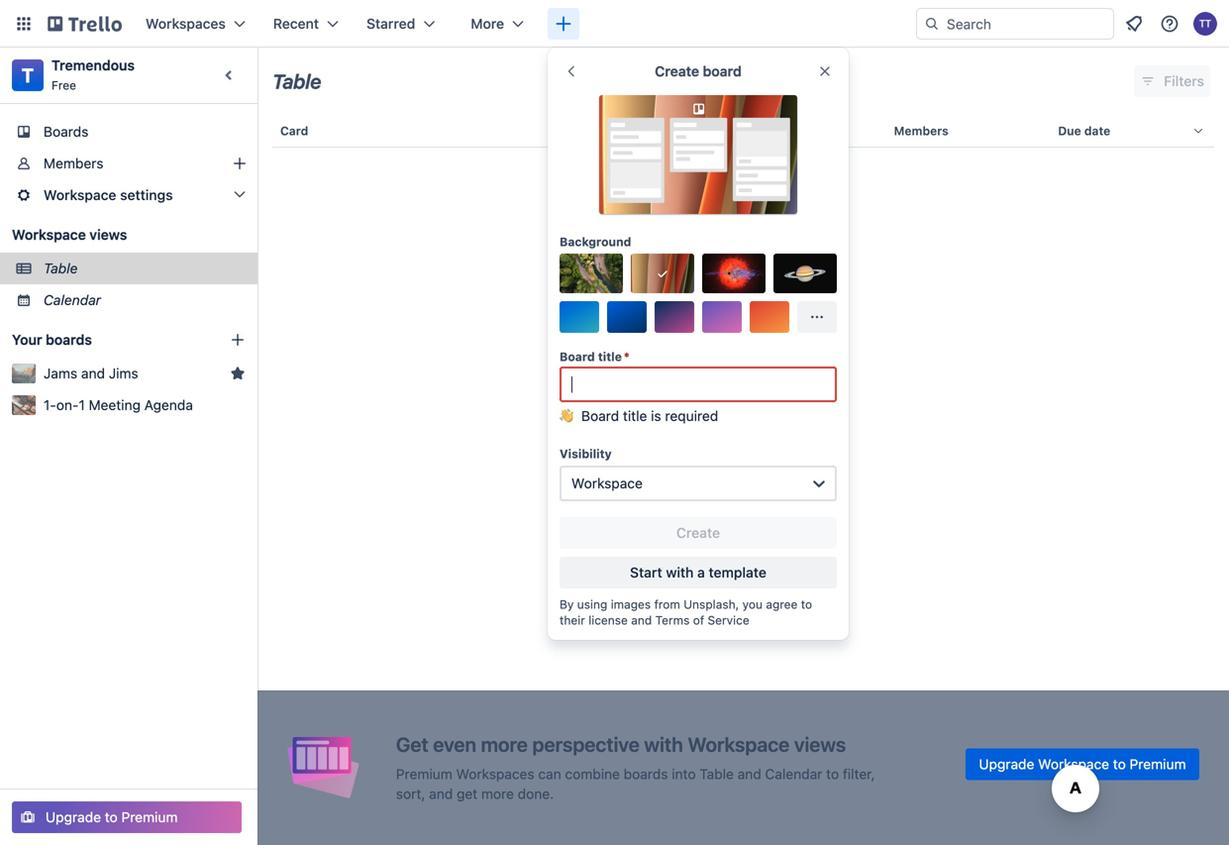 Task type: vqa. For each thing, say whether or not it's contained in the screenshot.
'Tremendous Free'
yes



Task type: describe. For each thing, give the bounding box(es) containing it.
to inside 'link'
[[1114, 756, 1126, 772]]

t link
[[12, 59, 44, 91]]

workspace navigation collapse icon image
[[216, 61, 244, 89]]

your boards
[[12, 331, 92, 348]]

filters button
[[1135, 65, 1211, 97]]

table link
[[44, 259, 246, 278]]

upgrade for upgrade to premium
[[46, 809, 101, 825]]

recent
[[273, 15, 319, 32]]

to inside get even more perspective with workspace views premium workspaces can combine boards into table and calendar to filter, sort, and get more done.
[[827, 766, 839, 782]]

is
[[651, 408, 662, 424]]

perspective
[[533, 733, 640, 756]]

meeting
[[89, 397, 141, 413]]

by using images from unsplash, you agree to their
[[560, 597, 813, 627]]

table inside get even more perspective with workspace views premium workspaces can combine boards into table and calendar to filter, sort, and get more done.
[[700, 766, 734, 782]]

jams and jims link
[[44, 364, 222, 383]]

and left jims at the left of page
[[81, 365, 105, 381]]

on-
[[56, 397, 79, 413]]

workspace for workspace
[[572, 475, 643, 491]]

terry turtle (terryturtle) image
[[1194, 12, 1218, 36]]

board title *
[[560, 350, 630, 364]]

license
[[589, 613, 628, 627]]

workspace settings button
[[0, 179, 258, 211]]

jams and jims
[[44, 365, 138, 381]]

recent button
[[261, 8, 351, 40]]

0 vertical spatial board
[[560, 350, 595, 364]]

starred
[[367, 15, 415, 32]]

their
[[560, 613, 585, 627]]

upgrade for upgrade workspace to premium
[[979, 756, 1035, 772]]

0 horizontal spatial members
[[44, 155, 104, 171]]

workspaces button
[[134, 8, 257, 40]]

images
[[611, 597, 651, 611]]

👋
[[560, 408, 574, 424]]

Search field
[[940, 9, 1114, 39]]

create button
[[560, 517, 837, 549]]

into
[[672, 766, 696, 782]]

and right into
[[738, 766, 762, 782]]

2 more from the top
[[482, 786, 514, 802]]

premium inside the upgrade to premium link
[[121, 809, 178, 825]]

premium inside get even more perspective with workspace views premium workspaces can combine boards into table and calendar to filter, sort, and get more done.
[[396, 766, 453, 782]]

0 vertical spatial title
[[598, 350, 622, 364]]

tremendous link
[[52, 57, 135, 73]]

0 horizontal spatial calendar
[[44, 292, 101, 308]]

table containing card
[[258, 107, 1230, 845]]

close popover image
[[817, 63, 833, 79]]

views inside get even more perspective with workspace views premium workspaces can combine boards into table and calendar to filter, sort, and get more done.
[[794, 733, 846, 756]]

create board or workspace image
[[554, 14, 574, 34]]

terms
[[656, 613, 690, 627]]

boards
[[44, 123, 89, 140]]

t
[[22, 63, 34, 87]]

custom image image
[[655, 266, 671, 281]]

license link
[[589, 613, 628, 627]]

by
[[560, 597, 574, 611]]

workspace settings
[[44, 187, 173, 203]]

free
[[52, 78, 76, 92]]

starred icon image
[[230, 366, 246, 381]]

create for create board
[[655, 63, 700, 79]]

1-on-1 meeting agenda
[[44, 397, 193, 413]]

0 vertical spatial table
[[272, 69, 322, 93]]

workspace inside get even more perspective with workspace views premium workspaces can combine boards into table and calendar to filter, sort, and get more done.
[[688, 733, 790, 756]]

background element
[[560, 254, 837, 333]]

jims
[[109, 365, 138, 381]]

labels
[[730, 124, 769, 138]]

get
[[457, 786, 478, 802]]

0 notifications image
[[1123, 12, 1146, 36]]

members link
[[0, 148, 258, 179]]

tremendous free
[[52, 57, 135, 92]]

1-on-1 meeting agenda link
[[44, 395, 246, 415]]

create for create
[[677, 525, 720, 541]]

filter,
[[843, 766, 875, 782]]

0 vertical spatial views
[[89, 226, 127, 243]]

sort,
[[396, 786, 425, 802]]

more
[[471, 15, 504, 32]]

jams
[[44, 365, 77, 381]]

0 vertical spatial boards
[[46, 331, 92, 348]]

more button
[[459, 8, 536, 40]]

you
[[743, 597, 763, 611]]

settings
[[120, 187, 173, 203]]



Task type: locate. For each thing, give the bounding box(es) containing it.
due
[[1059, 124, 1082, 138]]

using
[[577, 597, 608, 611]]

get even more perspective with workspace views premium workspaces can combine boards into table and calendar to filter, sort, and get more done.
[[396, 733, 875, 802]]

1 horizontal spatial table
[[272, 69, 322, 93]]

premium
[[1130, 756, 1187, 772], [396, 766, 453, 782], [121, 809, 178, 825]]

2 horizontal spatial table
[[700, 766, 734, 782]]

0 vertical spatial calendar
[[44, 292, 101, 308]]

and left get
[[429, 786, 453, 802]]

1 more from the top
[[481, 733, 528, 756]]

boards link
[[0, 116, 258, 148]]

1 vertical spatial table
[[44, 260, 78, 276]]

table
[[272, 69, 322, 93], [44, 260, 78, 276], [700, 766, 734, 782]]

your boards with 2 items element
[[12, 328, 200, 352]]

even
[[433, 733, 477, 756]]

service
[[708, 613, 750, 627]]

of
[[693, 613, 705, 627]]

views down workspace settings at the top of page
[[89, 226, 127, 243]]

get
[[396, 733, 429, 756]]

1 vertical spatial workspaces
[[456, 766, 535, 782]]

1 horizontal spatial title
[[623, 408, 647, 424]]

0 horizontal spatial premium
[[121, 809, 178, 825]]

license and terms of service
[[589, 613, 750, 627]]

due date
[[1059, 124, 1111, 138]]

with left the "a"
[[666, 564, 694, 581]]

start
[[630, 564, 663, 581]]

terms of service link
[[656, 613, 750, 627]]

0 horizontal spatial title
[[598, 350, 622, 364]]

starred button
[[355, 8, 447, 40]]

title
[[598, 350, 622, 364], [623, 408, 647, 424]]

from
[[655, 597, 681, 611]]

background
[[560, 235, 632, 249]]

boards inside get even more perspective with workspace views premium workspaces can combine boards into table and calendar to filter, sort, and get more done.
[[624, 766, 668, 782]]

Table text field
[[272, 62, 322, 100]]

0 vertical spatial create
[[655, 63, 700, 79]]

card button
[[272, 107, 558, 155]]

date
[[1085, 124, 1111, 138]]

workspaces up "workspace navigation collapse icon" on the top left of page
[[146, 15, 226, 32]]

0 horizontal spatial upgrade
[[46, 809, 101, 825]]

1 horizontal spatial workspaces
[[456, 766, 535, 782]]

visibility
[[560, 447, 612, 461]]

boards up jams
[[46, 331, 92, 348]]

return to previous screen image
[[564, 63, 580, 79]]

primary element
[[0, 0, 1230, 48]]

create board
[[655, 63, 742, 79]]

create
[[655, 63, 700, 79], [677, 525, 720, 541]]

0 horizontal spatial workspaces
[[146, 15, 226, 32]]

workspace inside workspace settings popup button
[[44, 187, 116, 203]]

1-
[[44, 397, 56, 413]]

board
[[560, 350, 595, 364], [582, 408, 619, 424]]

more
[[481, 733, 528, 756], [482, 786, 514, 802]]

back to home image
[[48, 8, 122, 40]]

upgrade
[[979, 756, 1035, 772], [46, 809, 101, 825]]

0 vertical spatial workspaces
[[146, 15, 226, 32]]

premium inside upgrade workspace to premium 'link'
[[1130, 756, 1187, 772]]

workspace for workspace settings
[[44, 187, 116, 203]]

table down workspace views
[[44, 260, 78, 276]]

2 horizontal spatial premium
[[1130, 756, 1187, 772]]

0 vertical spatial upgrade
[[979, 756, 1035, 772]]

0 horizontal spatial boards
[[46, 331, 92, 348]]

workspace inside upgrade workspace to premium 'link'
[[1039, 756, 1110, 772]]

table
[[258, 107, 1230, 845]]

row
[[272, 107, 1215, 155]]

1 horizontal spatial premium
[[396, 766, 453, 782]]

1 vertical spatial upgrade
[[46, 809, 101, 825]]

board
[[703, 63, 742, 79]]

0 horizontal spatial views
[[89, 226, 127, 243]]

views up filter,
[[794, 733, 846, 756]]

add board image
[[230, 332, 246, 348]]

create left board
[[655, 63, 700, 79]]

agenda
[[144, 397, 193, 413]]

workspaces up get
[[456, 766, 535, 782]]

1 horizontal spatial upgrade
[[979, 756, 1035, 772]]

workspace for workspace views
[[12, 226, 86, 243]]

1
[[79, 397, 85, 413]]

board left * on the top right of the page
[[560, 350, 595, 364]]

due date button
[[1051, 107, 1215, 155]]

1 vertical spatial calendar
[[765, 766, 823, 782]]

1 horizontal spatial calendar
[[765, 766, 823, 782]]

1 vertical spatial views
[[794, 733, 846, 756]]

title left * on the top right of the page
[[598, 350, 622, 364]]

upgrade to premium link
[[12, 802, 242, 833]]

and
[[81, 365, 105, 381], [631, 613, 652, 627], [738, 766, 762, 782], [429, 786, 453, 802]]

with up into
[[644, 733, 683, 756]]

with inside get even more perspective with workspace views premium workspaces can combine boards into table and calendar to filter, sort, and get more done.
[[644, 733, 683, 756]]

1 vertical spatial boards
[[624, 766, 668, 782]]

2 vertical spatial table
[[700, 766, 734, 782]]

👋 board title is required
[[560, 408, 719, 424]]

row inside table
[[272, 107, 1215, 155]]

boards
[[46, 331, 92, 348], [624, 766, 668, 782]]

filters
[[1164, 73, 1205, 89]]

and down "images"
[[631, 613, 652, 627]]

to inside 'by using images from unsplash, you agree to their'
[[801, 597, 813, 611]]

members
[[894, 124, 949, 138], [44, 155, 104, 171]]

search image
[[924, 16, 940, 32]]

workspaces inside get even more perspective with workspace views premium workspaces can combine boards into table and calendar to filter, sort, and get more done.
[[456, 766, 535, 782]]

your
[[12, 331, 42, 348]]

workspace
[[44, 187, 116, 203], [12, 226, 86, 243], [572, 475, 643, 491], [688, 733, 790, 756], [1039, 756, 1110, 772]]

upgrade to premium
[[46, 809, 178, 825]]

start with a template button
[[560, 557, 837, 589]]

upgrade workspace to premium
[[979, 756, 1187, 772]]

agree
[[766, 597, 798, 611]]

unsplash,
[[684, 597, 739, 611]]

boards left into
[[624, 766, 668, 782]]

with inside "button"
[[666, 564, 694, 581]]

a
[[698, 564, 705, 581]]

1 vertical spatial title
[[623, 408, 647, 424]]

required
[[665, 408, 719, 424]]

upgrade inside 'link'
[[979, 756, 1035, 772]]

tremendous
[[52, 57, 135, 73]]

labels button
[[722, 107, 886, 155]]

upgrade workspace to premium link
[[966, 749, 1200, 780]]

workspaces
[[146, 15, 226, 32], [456, 766, 535, 782]]

create up the start with a template
[[677, 525, 720, 541]]

title left is
[[623, 408, 647, 424]]

views
[[89, 226, 127, 243], [794, 733, 846, 756]]

wave image
[[560, 406, 574, 434]]

members inside button
[[894, 124, 949, 138]]

calendar up your boards
[[44, 292, 101, 308]]

start with a template
[[630, 564, 767, 581]]

1 horizontal spatial views
[[794, 733, 846, 756]]

card
[[280, 124, 308, 138]]

done.
[[518, 786, 554, 802]]

calendar left filter,
[[765, 766, 823, 782]]

1 vertical spatial with
[[644, 733, 683, 756]]

combine
[[565, 766, 620, 782]]

1 vertical spatial more
[[482, 786, 514, 802]]

workspace views
[[12, 226, 127, 243]]

create inside button
[[677, 525, 720, 541]]

1 vertical spatial create
[[677, 525, 720, 541]]

table right into
[[700, 766, 734, 782]]

1 vertical spatial board
[[582, 408, 619, 424]]

0 vertical spatial members
[[894, 124, 949, 138]]

calendar inside get even more perspective with workspace views premium workspaces can combine boards into table and calendar to filter, sort, and get more done.
[[765, 766, 823, 782]]

can
[[538, 766, 562, 782]]

table up card
[[272, 69, 322, 93]]

open information menu image
[[1160, 14, 1180, 34]]

None text field
[[560, 367, 837, 402]]

*
[[624, 350, 630, 364]]

more right get
[[482, 786, 514, 802]]

workspaces inside popup button
[[146, 15, 226, 32]]

members button
[[886, 107, 1051, 155]]

0 vertical spatial with
[[666, 564, 694, 581]]

board right 👋
[[582, 408, 619, 424]]

0 horizontal spatial table
[[44, 260, 78, 276]]

calendar link
[[44, 290, 246, 310]]

row containing card
[[272, 107, 1215, 155]]

1 horizontal spatial boards
[[624, 766, 668, 782]]

1 vertical spatial members
[[44, 155, 104, 171]]

with
[[666, 564, 694, 581], [644, 733, 683, 756]]

more right even
[[481, 733, 528, 756]]

template
[[709, 564, 767, 581]]

1 horizontal spatial members
[[894, 124, 949, 138]]

0 vertical spatial more
[[481, 733, 528, 756]]



